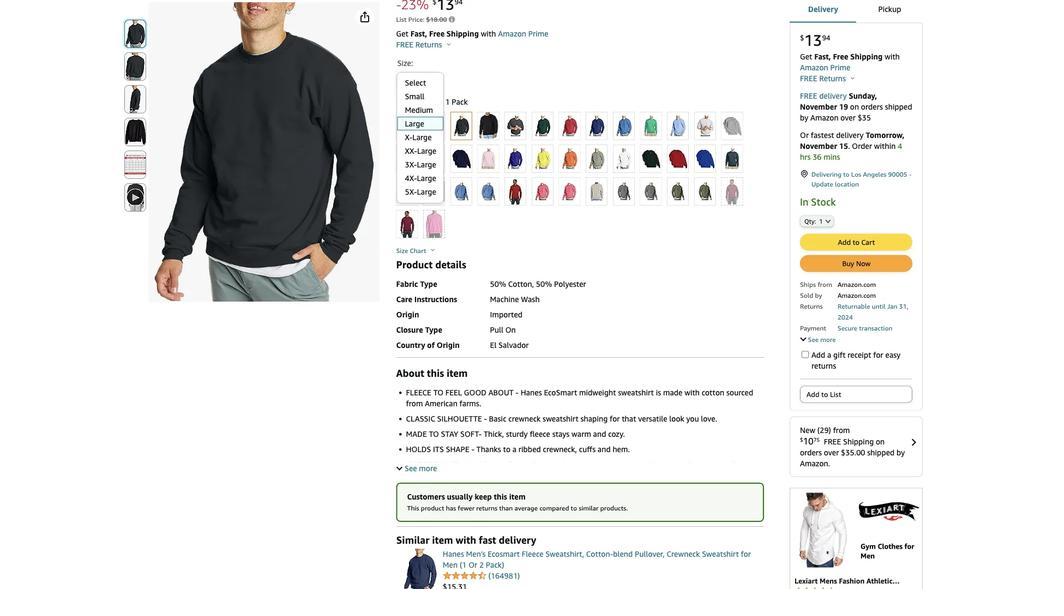 Task type: locate. For each thing, give the bounding box(es) containing it.
0 vertical spatial 1
[[445, 97, 450, 106]]

1 vertical spatial to
[[429, 430, 439, 439]]

1 vertical spatial returns
[[476, 504, 498, 512]]

to inside fleece to feel good about - hanes ecosmart midweight sweatshirt is made with cotton sourced from american farms.
[[434, 388, 444, 397]]

2 vertical spatial shipping
[[843, 437, 874, 446]]

item up men
[[432, 534, 453, 546]]

imported
[[490, 310, 523, 319]]

free returns button up free delivery
[[800, 73, 855, 84]]

$35
[[858, 113, 871, 122]]

1 vertical spatial amazon.com
[[838, 291, 876, 299]]

for left easy
[[874, 350, 884, 359]]

by down free delivery
[[800, 113, 809, 122]]

or
[[800, 131, 809, 140], [469, 561, 478, 570]]

1 horizontal spatial free returns button
[[800, 73, 855, 84]]

returns
[[416, 40, 442, 49], [820, 74, 846, 83], [800, 302, 823, 310]]

1 horizontal spatial sweatshirt
[[618, 388, 654, 397]]

sweatshirt left the "is"
[[618, 388, 654, 397]]

1 vertical spatial over
[[824, 448, 839, 457]]

classic
[[406, 414, 435, 423]]

0 vertical spatial orders
[[861, 102, 883, 111]]

over down 19
[[841, 113, 856, 122]]

to inside delivering to los angeles 90005 - update location
[[844, 170, 850, 178]]

1 horizontal spatial hanes
[[521, 388, 542, 397]]

to for los
[[844, 170, 850, 178]]

50% up machine
[[490, 280, 506, 289]]

sweatshirt up stays
[[543, 414, 579, 423]]

orders down 10
[[800, 448, 822, 457]]

see more down holds at bottom left
[[405, 464, 437, 473]]

size chart
[[396, 247, 428, 255]]

0 horizontal spatial orders
[[800, 448, 822, 457]]

1 horizontal spatial more
[[821, 336, 836, 343]]

shipping up sunday,
[[851, 52, 883, 61]]

1 vertical spatial november
[[800, 141, 837, 150]]

delivery up 19
[[820, 91, 847, 100]]

november up 36
[[800, 141, 837, 150]]

products.
[[601, 504, 628, 512]]

- inside delivering to los angeles 90005 - update location
[[909, 170, 912, 178]]

over
[[841, 113, 856, 122], [824, 448, 839, 457]]

item up feel
[[447, 367, 468, 379]]

cuffs
[[579, 445, 596, 454]]

stays
[[552, 430, 570, 439]]

add right 'add a gift receipt for easy returns' checkbox
[[812, 350, 826, 359]]

by right sold
[[815, 291, 822, 299]]

see more down payment
[[808, 336, 836, 343]]

1 horizontal spatial returns
[[812, 361, 837, 370]]

list box
[[397, 76, 444, 199]]

purple - 1 pack image
[[505, 145, 526, 172]]

hanes up men
[[443, 550, 464, 559]]

on right 19
[[850, 102, 859, 111]]

0 vertical spatial $
[[800, 33, 805, 42]]

inside
[[879, 335, 897, 342]]

holds
[[406, 445, 431, 454]]

tab list containing delivery
[[790, 0, 923, 24]]

0 horizontal spatial sweatshirt
[[543, 414, 579, 423]]

receipt
[[848, 350, 872, 359]]

this
[[407, 504, 419, 512]]

item
[[447, 367, 468, 379], [509, 492, 526, 501], [432, 534, 453, 546]]

1 vertical spatial get fast, free shipping with amazon prime
[[800, 52, 900, 72]]

safety pink - 1 pack image
[[560, 178, 580, 205]]

navy - 2 pack image
[[451, 145, 472, 172]]

over down new (29) from $ 10 75 on the right bottom
[[824, 448, 839, 457]]

1 $ from the top
[[800, 33, 805, 42]]

1 horizontal spatial dropdown image
[[826, 219, 831, 223]]

get for the topmost amazon prime link
[[396, 29, 409, 38]]

a left ribbed
[[513, 445, 517, 454]]

see for extender expand image
[[808, 336, 819, 343]]

blend
[[613, 550, 633, 559]]

shipping up $35.00 on the right
[[843, 437, 874, 446]]

None submit
[[125, 20, 146, 47], [125, 53, 146, 80], [125, 86, 146, 113], [125, 118, 146, 146], [125, 151, 146, 178], [125, 184, 146, 211], [125, 20, 146, 47], [125, 53, 146, 80], [125, 86, 146, 113], [125, 118, 146, 146], [125, 151, 146, 178], [125, 184, 146, 211]]

Add a gift receipt for easy returns checkbox
[[802, 351, 809, 358]]

1 vertical spatial returns
[[820, 74, 846, 83]]

tab list
[[790, 0, 923, 24]]

shipping
[[447, 29, 479, 38], [851, 52, 883, 61], [843, 437, 874, 446]]

similar
[[397, 534, 430, 546]]

delivery up "ecosmart"
[[499, 534, 536, 546]]

to up location
[[844, 170, 850, 178]]

from down "fleece" at the bottom left of the page
[[406, 399, 423, 408]]

50% up 'wash'
[[536, 280, 552, 289]]

large up 3x-large link
[[417, 146, 437, 155]]

instructions
[[414, 295, 457, 304]]

free returns up free delivery
[[800, 74, 848, 83]]

free returns button down list price: $18.00
[[396, 39, 451, 50]]

popover image inside the size chart button
[[431, 249, 435, 251]]

over inside free shipping on orders over $35.00 shipped by amazon.
[[824, 448, 839, 457]]

0 vertical spatial on
[[850, 102, 859, 111]]

2 vertical spatial for
[[741, 550, 751, 559]]

amazon for the topmost amazon prime link
[[498, 29, 526, 38]]

Add to Cart submit
[[801, 234, 912, 250]]

amazon.com inside "amazon.com returns"
[[838, 291, 876, 299]]

0 vertical spatial get fast, free shipping with amazon prime
[[396, 29, 549, 38]]

mulled berry - 1 pack image
[[397, 178, 418, 205]]

free up fastest
[[800, 91, 818, 100]]

1 horizontal spatial see more button
[[800, 335, 836, 343]]

free up size:
[[396, 40, 414, 49]]

american
[[425, 399, 458, 408]]

1 vertical spatial and
[[598, 445, 611, 454]]

november for sunday, november 19
[[800, 102, 837, 111]]

1 horizontal spatial get fast, free shipping with amazon prime
[[800, 52, 900, 72]]

1 horizontal spatial see more
[[808, 336, 836, 343]]

free up free delivery link
[[833, 52, 849, 61]]

4x-large link
[[397, 171, 444, 185]]

color: black - 1 pack
[[397, 97, 468, 106]]

qty: 1
[[805, 218, 823, 225]]

country
[[396, 341, 425, 350]]

location
[[835, 180, 859, 188]]

popover image
[[851, 77, 855, 79], [431, 249, 435, 251]]

pale pink - 1 pack image
[[478, 145, 499, 172]]

dropdown image
[[426, 78, 432, 82], [826, 219, 831, 223]]

option group
[[393, 110, 764, 241]]

see more button down payment
[[800, 335, 836, 343]]

1 amazon.com from the top
[[838, 280, 876, 288]]

deep red - 2 pack image
[[668, 145, 689, 172]]

1 horizontal spatial amazon prime link
[[800, 63, 851, 72]]

is
[[656, 388, 661, 397]]

add inside option
[[807, 390, 820, 398]]

1 vertical spatial shipping
[[851, 52, 883, 61]]

free
[[429, 29, 445, 38], [833, 52, 849, 61]]

to left cart on the right of page
[[853, 238, 860, 246]]

0 vertical spatial origin
[[396, 310, 419, 319]]

large up "5x-large" link
[[417, 174, 436, 183]]

deep red image
[[505, 178, 526, 205]]

add up new
[[807, 390, 820, 398]]

orders up the $35 at the right top
[[861, 102, 883, 111]]

1 horizontal spatial by
[[815, 291, 822, 299]]

wash
[[521, 295, 540, 304]]

0 vertical spatial free returns button
[[396, 39, 451, 50]]

0 vertical spatial a
[[828, 350, 832, 359]]

free up free delivery link
[[800, 74, 818, 83]]

light blue - 1 pack image
[[668, 112, 689, 140]]

2 vertical spatial from
[[833, 425, 850, 434]]

0 vertical spatial shipped
[[885, 102, 913, 111]]

0 vertical spatial fast,
[[411, 29, 427, 38]]

free for the leftmost free returns 'button'
[[396, 40, 414, 49]]

fatigue green image
[[668, 178, 689, 205]]

smoke grey - 1 pack image
[[641, 178, 662, 205]]

amazon inside get fast, free shipping with amazon prime
[[800, 63, 829, 72]]

fleece to feel good about - hanes ecosmart midweight sweatshirt is made with cotton sourced from american farms.
[[406, 388, 754, 408]]

0 horizontal spatial get fast, free shipping with amazon prime
[[396, 29, 549, 38]]

pack)
[[486, 561, 504, 570]]

in
[[800, 196, 809, 207]]

1 vertical spatial or
[[469, 561, 478, 570]]

0 horizontal spatial on
[[850, 102, 859, 111]]

made
[[406, 430, 427, 439]]

carolina blue - 1 pack image
[[478, 178, 499, 205]]

0 horizontal spatial see more
[[405, 464, 437, 473]]

0 vertical spatial amazon
[[498, 29, 526, 38]]

hanes up crewneck on the bottom of page
[[521, 388, 542, 397]]

white - 1 pack image
[[614, 145, 634, 172]]

origin up closure
[[396, 310, 419, 319]]

care
[[396, 295, 412, 304]]

sand image
[[424, 178, 445, 205]]

from
[[818, 280, 832, 288], [406, 399, 423, 408], [833, 425, 850, 434]]

1 horizontal spatial 1
[[820, 218, 823, 225]]

get down 13
[[800, 52, 813, 61]]

large up xx-large link
[[413, 133, 432, 142]]

for
[[874, 350, 884, 359], [610, 414, 620, 423], [741, 550, 751, 559]]

0 vertical spatial add
[[838, 238, 851, 246]]

dropdown image right qty: 1
[[826, 219, 831, 223]]

see
[[808, 336, 819, 343], [405, 464, 417, 473]]

shipping inside get fast, free shipping with amazon prime
[[851, 52, 883, 61]]

1
[[445, 97, 450, 106], [820, 218, 823, 225]]

free
[[396, 40, 414, 49], [800, 74, 818, 83], [800, 91, 818, 100], [824, 437, 841, 446]]

list
[[396, 16, 407, 23], [830, 390, 842, 398]]

1 vertical spatial list
[[830, 390, 842, 398]]

15
[[839, 141, 848, 150]]

to up american
[[434, 388, 444, 397]]

black - 1 pack image
[[451, 112, 472, 140]]

1 50% from the left
[[490, 280, 506, 289]]

dropdown image right select
[[426, 78, 432, 82]]

get fast, free shipping with amazon prime up popover image
[[396, 29, 549, 38]]

by right $35.00 on the right
[[897, 448, 905, 457]]

returns inside customers usually keep this item this product has fewer returns than average compared to similar products.
[[476, 504, 498, 512]]

delivery up "."
[[837, 131, 864, 140]]

1 vertical spatial see
[[405, 464, 417, 473]]

0 vertical spatial returns
[[416, 40, 442, 49]]

with inside get fast, free shipping with amazon prime
[[885, 52, 900, 61]]

0 horizontal spatial free returns button
[[396, 39, 451, 50]]

cotton-
[[586, 550, 613, 559]]

shipped up tomorrow,
[[885, 102, 913, 111]]

1 november from the top
[[800, 102, 837, 111]]

kelly green - 1 pack image
[[641, 112, 662, 140]]

more for topmost the see more dropdown button
[[821, 336, 836, 343]]

item inside customers usually keep this item this product has fewer returns than average compared to similar products.
[[509, 492, 526, 501]]

0 horizontal spatial returns
[[476, 504, 498, 512]]

deep royal - 2 pack image
[[695, 145, 716, 172]]

delivering to los angeles 90005 - update location
[[812, 170, 912, 188]]

care instructions
[[396, 295, 457, 304]]

0 horizontal spatial more
[[419, 464, 437, 473]]

1 vertical spatial origin
[[437, 341, 460, 350]]

el
[[490, 341, 497, 350]]

from right ships
[[818, 280, 832, 288]]

see right extender expand icon
[[405, 464, 417, 473]]

and down shaping
[[593, 430, 606, 439]]

large
[[404, 76, 422, 85], [405, 119, 424, 128], [413, 133, 432, 142], [417, 146, 437, 155], [417, 160, 436, 169], [417, 174, 436, 183], [417, 187, 436, 196]]

smoke grey image
[[614, 178, 634, 205]]

0 vertical spatial get
[[396, 29, 409, 38]]

fast, down price:
[[411, 29, 427, 38]]

fast, for the right amazon prime link
[[815, 52, 831, 61]]

x-
[[405, 133, 413, 142]]

more down holds at bottom left
[[419, 464, 437, 473]]

type up 'of'
[[425, 325, 442, 334]]

- inside fleece to feel good about - hanes ecosmart midweight sweatshirt is made with cotton sourced from american farms.
[[516, 388, 519, 397]]

1 vertical spatial amazon prime link
[[800, 63, 851, 72]]

amazon prime link
[[498, 29, 549, 38], [800, 63, 851, 72]]

free returns button
[[396, 39, 451, 50], [800, 73, 855, 84]]

or left fastest
[[800, 131, 809, 140]]

fast, down $ 13 94
[[815, 52, 831, 61]]

0 vertical spatial shipping
[[447, 29, 479, 38]]

1 vertical spatial sweatshirt
[[543, 414, 579, 423]]

and
[[593, 430, 606, 439], [598, 445, 611, 454]]

stonewashed green - 1 pack image
[[587, 145, 607, 172]]

country of origin
[[396, 341, 460, 350]]

returnable until jan 31, 2024 button
[[838, 301, 909, 321]]

0 horizontal spatial for
[[610, 414, 620, 423]]

sweatshirt inside fleece to feel good about - hanes ecosmart midweight sweatshirt is made with cotton sourced from american farms.
[[618, 388, 654, 397]]

to inside option
[[822, 390, 828, 398]]

1 horizontal spatial a
[[828, 350, 832, 359]]

more inside dropdown button
[[821, 336, 836, 343]]

free inside get fast, free shipping with amazon prime
[[833, 52, 849, 61]]

amazon for the right amazon prime link
[[800, 63, 829, 72]]

get inside get fast, free shipping with amazon prime
[[800, 52, 813, 61]]

transaction
[[859, 324, 893, 332]]

0 vertical spatial amazon.com
[[838, 280, 876, 288]]

closure type
[[396, 325, 442, 334]]

free returns up size:
[[396, 40, 444, 49]]

1 vertical spatial popover image
[[431, 249, 435, 251]]

0 horizontal spatial get
[[396, 29, 409, 38]]

sand - 1 pack image
[[587, 178, 607, 205]]

type
[[420, 280, 437, 289], [425, 325, 442, 334]]

for left that
[[610, 414, 620, 423]]

1 horizontal spatial get
[[800, 52, 813, 61]]

sold
[[800, 291, 814, 299]]

safety green - 1 pack image
[[532, 145, 553, 172]]

list up (29)
[[830, 390, 842, 398]]

deep forest - 2 pack image
[[641, 145, 662, 172]]

update
[[812, 180, 834, 188]]

for right sweatshirt
[[741, 550, 751, 559]]

2 november from the top
[[800, 141, 837, 150]]

see more button down holds at bottom left
[[396, 464, 437, 473]]

1 vertical spatial prime
[[831, 63, 851, 72]]

on inside on orders shipped by amazon over $35
[[850, 102, 859, 111]]

shipping up popover image
[[447, 29, 479, 38]]

returns inside add a gift receipt for easy returns
[[812, 361, 837, 370]]

0 vertical spatial see
[[808, 336, 819, 343]]

0 horizontal spatial fast,
[[411, 29, 427, 38]]

75
[[814, 436, 820, 443]]

amazon.com down buy now submit
[[838, 280, 876, 288]]

0 vertical spatial over
[[841, 113, 856, 122]]

0 horizontal spatial see
[[405, 464, 417, 473]]

to up (29)
[[822, 390, 828, 398]]

type up care instructions
[[420, 280, 437, 289]]

0 vertical spatial and
[[593, 430, 606, 439]]

more up gift
[[821, 336, 836, 343]]

popover image up sunday,
[[851, 77, 855, 79]]

safety orange - 1 pack image
[[560, 145, 580, 172]]

returns down sold
[[800, 302, 823, 310]]

product details
[[396, 259, 466, 270]]

$ left '94'
[[800, 33, 805, 42]]

0 horizontal spatial 50%
[[490, 280, 506, 289]]

- right shape
[[472, 445, 475, 454]]

1 vertical spatial orders
[[800, 448, 822, 457]]

compared
[[540, 504, 569, 512]]

large down 4x-large link
[[417, 187, 436, 196]]

orders inside free shipping on orders over $35.00 shipped by amazon.
[[800, 448, 822, 457]]

to
[[844, 170, 850, 178], [853, 238, 860, 246], [822, 390, 828, 398], [503, 445, 511, 454], [571, 504, 577, 512]]

0 vertical spatial to
[[434, 388, 444, 397]]

add inside add a gift receipt for easy returns
[[812, 350, 826, 359]]

0 horizontal spatial free returns
[[396, 40, 444, 49]]

2 $ from the top
[[800, 436, 804, 443]]

popover image up 'product details'
[[431, 249, 435, 251]]

amazon.com
[[838, 280, 876, 288], [838, 291, 876, 299]]

new (29) from $ 10 75
[[800, 425, 850, 446]]

see inside dropdown button
[[808, 336, 819, 343]]

large option
[[397, 117, 444, 130]]

13
[[805, 31, 822, 49]]

add for add to cart
[[838, 238, 851, 246]]

of
[[427, 341, 435, 350]]

1 vertical spatial on
[[876, 437, 885, 446]]

fabric type
[[396, 280, 437, 289]]

0 vertical spatial this
[[427, 367, 444, 379]]

cart
[[862, 238, 875, 246]]

1 vertical spatial type
[[425, 325, 442, 334]]

returns down keep
[[476, 504, 498, 512]]

0 vertical spatial from
[[818, 280, 832, 288]]

november inside sunday, november 19
[[800, 102, 837, 111]]

to left the similar
[[571, 504, 577, 512]]

secure transaction button
[[838, 323, 893, 332]]

2 vertical spatial returns
[[800, 302, 823, 310]]

to
[[434, 388, 444, 397], [429, 430, 439, 439]]

1 vertical spatial $
[[800, 436, 804, 443]]

by inside free shipping on orders over $35.00 shipped by amazon.
[[897, 448, 905, 457]]

november down free delivery link
[[800, 102, 837, 111]]

get fast, free shipping with amazon prime down '94'
[[800, 52, 900, 72]]

0 vertical spatial hanes
[[521, 388, 542, 397]]

or left 2 at the left bottom of page
[[469, 561, 478, 570]]

delivering
[[812, 170, 842, 178]]

hanes
[[521, 388, 542, 397], [443, 550, 464, 559]]

1 vertical spatial more
[[419, 464, 437, 473]]

0 horizontal spatial or
[[469, 561, 478, 570]]

this right about
[[427, 367, 444, 379]]

1 left pack
[[445, 97, 450, 106]]

0 horizontal spatial by
[[800, 113, 809, 122]]

0 vertical spatial by
[[800, 113, 809, 122]]

extender expand image
[[397, 464, 403, 471]]

add to list
[[807, 390, 842, 398]]

list left price:
[[396, 16, 407, 23]]

hanes inside hanes men's ecosmart fleece sweatshirt, cotton-blend pullover, crewneck sweatshirt for men (1 or 2 pack)
[[443, 550, 464, 559]]

and right cuffs
[[598, 445, 611, 454]]

free down (29)
[[824, 437, 841, 446]]

fleece
[[530, 430, 550, 439]]

2 amazon.com from the top
[[838, 291, 876, 299]]

1 horizontal spatial popover image
[[851, 77, 855, 79]]

from right (29)
[[833, 425, 850, 434]]

returns left popover image
[[416, 40, 442, 49]]

get for the right amazon prime link
[[800, 52, 813, 61]]

- right about
[[516, 388, 519, 397]]

1 vertical spatial get
[[800, 52, 813, 61]]

1 horizontal spatial orders
[[861, 102, 883, 111]]

to for feel
[[434, 388, 444, 397]]

- right 90005
[[909, 170, 912, 178]]

origin right 'of'
[[437, 341, 460, 350]]

2 vertical spatial add
[[807, 390, 820, 398]]

crewneck
[[509, 414, 541, 423]]

ecosmart
[[488, 550, 520, 559]]

amazon
[[498, 29, 526, 38], [800, 63, 829, 72], [811, 113, 839, 122]]

see more for topmost the see more dropdown button
[[808, 336, 836, 343]]

sourced
[[727, 388, 754, 397]]

2 50% from the left
[[536, 280, 552, 289]]

xx-
[[405, 146, 417, 155]]

this up than
[[494, 492, 507, 501]]

get down price:
[[396, 29, 409, 38]]

cardinal image
[[722, 178, 743, 205]]

add up buy
[[838, 238, 851, 246]]

1 vertical spatial free
[[833, 52, 849, 61]]

polyester
[[554, 280, 586, 289]]

shipped right $35.00 on the right
[[868, 448, 895, 457]]

orders inside on orders shipped by amazon over $35
[[861, 102, 883, 111]]

fast, for the topmost amazon prime link
[[411, 29, 427, 38]]

1 vertical spatial fast,
[[815, 52, 831, 61]]

a inside add a gift receipt for easy returns
[[828, 350, 832, 359]]

1 horizontal spatial prime
[[831, 63, 851, 72]]

$ inside $ 13 94
[[800, 33, 805, 42]]

get fast, free shipping with amazon prime
[[396, 29, 549, 38], [800, 52, 900, 72]]

1 vertical spatial amazon
[[800, 63, 829, 72]]

1 horizontal spatial for
[[741, 550, 751, 559]]

0 vertical spatial for
[[874, 350, 884, 359]]

returns down gift
[[812, 361, 837, 370]]

feel
[[446, 388, 462, 397]]

see more inside dropdown button
[[808, 336, 836, 343]]

prime for the right amazon prime link
[[831, 63, 851, 72]]

type for fabric type
[[420, 280, 437, 289]]

2 horizontal spatial by
[[897, 448, 905, 457]]

returns up free delivery
[[820, 74, 846, 83]]

fast,
[[411, 29, 427, 38], [815, 52, 831, 61]]

a left gift
[[828, 350, 832, 359]]

buy now
[[843, 259, 871, 267]]

get fast, free shipping with amazon prime for the topmost amazon prime link
[[396, 29, 549, 38]]

november inside tomorrow, november 15
[[800, 141, 837, 150]]



Task type: vqa. For each thing, say whether or not it's contained in the screenshot.
bottom keeps
no



Task type: describe. For each thing, give the bounding box(es) containing it.
list box containing select
[[397, 76, 444, 199]]

1 vertical spatial 1
[[820, 218, 823, 225]]

closure
[[396, 325, 423, 334]]

that
[[622, 414, 636, 423]]

light steel - 1 pack image
[[695, 112, 716, 140]]

metallic teal - 1 pack image
[[722, 145, 743, 172]]

machine wash
[[490, 295, 540, 304]]

large down medium
[[405, 119, 424, 128]]

0 horizontal spatial 1
[[445, 97, 450, 106]]

1 vertical spatial delivery
[[837, 131, 864, 140]]

made
[[663, 388, 683, 397]]

0 vertical spatial see more button
[[800, 335, 836, 343]]

19
[[839, 102, 848, 111]]

holds its shape - thanks to a ribbed crewneck, cuffs and hem.
[[406, 445, 630, 454]]

november for tomorrow, november 15
[[800, 141, 837, 150]]

1 vertical spatial free returns button
[[800, 73, 855, 84]]

deep red - 1 pack image
[[560, 112, 580, 140]]

packaging
[[800, 335, 831, 342]]

on orders shipped by amazon over $35
[[800, 102, 913, 122]]

soft-
[[461, 430, 482, 439]]

from inside new (29) from $ 10 75
[[833, 425, 850, 434]]

shipped inside free shipping on orders over $35.00 shipped by amazon.
[[868, 448, 895, 457]]

90005
[[889, 170, 908, 178]]

you
[[687, 414, 699, 423]]

$ inside new (29) from $ 10 75
[[800, 436, 804, 443]]

0 vertical spatial item
[[447, 367, 468, 379]]

add for add a gift receipt for easy returns
[[812, 350, 826, 359]]

see more for the left the see more dropdown button
[[405, 464, 437, 473]]

black - 2 pack image
[[478, 112, 499, 140]]

returnable until jan 31, 2024 payment
[[800, 302, 909, 332]]

hrs
[[800, 152, 811, 161]]

ribbed
[[519, 445, 541, 454]]

free for free delivery link
[[800, 91, 818, 100]]

army brown - 1 pack image
[[397, 112, 418, 140]]

add a gift receipt for easy returns
[[812, 350, 901, 370]]

2
[[480, 561, 484, 570]]

shape
[[446, 445, 470, 454]]

deep royal - 1 pack image
[[587, 112, 607, 140]]

safety pink image
[[532, 178, 553, 205]]

xx-large link
[[397, 144, 444, 158]]

amazon.com inside ships from amazon.com sold by
[[838, 280, 876, 288]]

amazon inside on orders shipped by amazon over $35
[[811, 113, 839, 122]]

love.
[[701, 414, 718, 423]]

good
[[464, 388, 487, 397]]

free for the right amazon prime link
[[833, 52, 849, 61]]

midweight
[[579, 388, 616, 397]]

by inside on orders shipped by amazon over $35
[[800, 113, 809, 122]]

.
[[848, 141, 850, 150]]

fast
[[479, 534, 496, 546]]

denim blue - 1 pack image
[[614, 112, 634, 140]]

- left basic on the bottom of the page
[[484, 414, 487, 423]]

shaping
[[581, 414, 608, 423]]

wow pink image
[[424, 211, 445, 238]]

- right black
[[440, 97, 443, 106]]

color:
[[397, 97, 418, 106]]

for inside add a gift receipt for easy returns
[[874, 350, 884, 359]]

until
[[872, 302, 886, 310]]

Buy Now submit
[[801, 255, 912, 271]]

to for stay
[[429, 430, 439, 439]]

shows
[[838, 335, 857, 342]]

get fast, free shipping with amazon prime for the right amazon prime link
[[800, 52, 900, 72]]

4x-
[[405, 174, 417, 183]]

sunday, november 19
[[800, 91, 877, 111]]

(29)
[[818, 425, 831, 434]]

1 horizontal spatial or
[[800, 131, 809, 140]]

to down made to stay soft- thick, sturdy fleece stays warm and cozy.
[[503, 445, 511, 454]]

returns for popover image
[[416, 40, 442, 49]]

product
[[396, 259, 433, 270]]

2 vertical spatial item
[[432, 534, 453, 546]]

shipping inside free shipping on orders over $35.00 shipped by amazon.
[[843, 437, 874, 446]]

buy
[[843, 259, 855, 267]]

hanes men&#39;s ecosmart fleece sweatshirt, cotton-blend pullover, crewneck sweatshirt for men (1 or 2 pack) image
[[154, 2, 374, 302]]

look
[[670, 414, 685, 423]]

over inside on orders shipped by amazon over $35
[[841, 113, 856, 122]]

similar item with fast delivery
[[397, 534, 536, 546]]

cotton,
[[508, 280, 534, 289]]

fewer
[[458, 504, 475, 512]]

small link
[[397, 89, 444, 103]]

free for the topmost amazon prime link
[[429, 29, 445, 38]]

medium link
[[397, 103, 444, 117]]

$18.00
[[426, 16, 447, 23]]

. order within
[[848, 141, 898, 150]]

qty:
[[805, 218, 816, 225]]

1 vertical spatial dropdown image
[[826, 219, 831, 223]]

0 vertical spatial delivery
[[820, 91, 847, 100]]

tomorrow,
[[866, 131, 905, 140]]

sweatshirt
[[702, 550, 739, 559]]

crewneck
[[667, 550, 700, 559]]

see for extender expand icon
[[405, 464, 417, 473]]

delivering to los angeles 90005 - update location link
[[800, 169, 913, 189]]

free shipping on orders over $35.00 shipped by amazon.
[[800, 437, 905, 468]]

hanes inside fleece to feel good about - hanes ecosmart midweight sweatshirt is made with cotton sourced from american farms.
[[521, 388, 542, 397]]

add for add to list
[[807, 390, 820, 398]]

popover image
[[447, 43, 451, 46]]

select
[[405, 78, 426, 87]]

its
[[433, 445, 444, 454]]

hem.
[[613, 445, 630, 454]]

this inside customers usually keep this item this product has fewer returns than average compared to similar products.
[[494, 492, 507, 501]]

shows what's inside button
[[838, 334, 897, 343]]

farms.
[[460, 399, 481, 408]]

keep
[[475, 492, 492, 501]]

extender expand image
[[801, 335, 807, 341]]

machine
[[490, 295, 519, 304]]

fatigue green - 1 pack image
[[695, 178, 716, 205]]

returns for top popover icon
[[820, 74, 846, 83]]

by inside ships from amazon.com sold by
[[815, 291, 822, 299]]

on inside free shipping on orders over $35.00 shipped by amazon.
[[876, 437, 885, 446]]

size:
[[397, 59, 413, 68]]

2 vertical spatial delivery
[[499, 534, 536, 546]]

shipping for the topmost amazon prime link
[[447, 29, 479, 38]]

sweatshirt,
[[546, 550, 584, 559]]

3x-large link
[[397, 158, 444, 171]]

94
[[822, 33, 831, 42]]

crewneck,
[[543, 445, 577, 454]]

1 vertical spatial for
[[610, 414, 620, 423]]

Add to List radio
[[800, 386, 913, 403]]

pack
[[452, 97, 468, 106]]

0 vertical spatial popover image
[[851, 77, 855, 79]]

stock
[[811, 196, 836, 207]]

amazon.
[[800, 459, 830, 468]]

list inside option
[[830, 390, 842, 398]]

returnable
[[838, 302, 871, 310]]

easy
[[886, 350, 901, 359]]

price:
[[409, 16, 425, 23]]

shipped inside on orders shipped by amazon over $35
[[885, 102, 913, 111]]

$35.00
[[841, 448, 866, 457]]

0 horizontal spatial this
[[427, 367, 444, 379]]

$ 13 94
[[800, 31, 831, 49]]

type for closure type
[[425, 325, 442, 334]]

within
[[874, 141, 896, 150]]

more for the left the see more dropdown button
[[419, 464, 437, 473]]

amazon.com returns
[[800, 291, 876, 310]]

navy - 1 pack image
[[424, 145, 445, 172]]

free delivery link
[[800, 91, 847, 100]]

0 vertical spatial amazon prime link
[[498, 29, 549, 38]]

thanks
[[477, 445, 501, 454]]

(1
[[460, 561, 467, 570]]

1 horizontal spatial origin
[[437, 341, 460, 350]]

large up small
[[404, 76, 422, 85]]

classic silhouette - basic crewneck sweatshirt shaping for that versatile look you love.
[[406, 414, 718, 423]]

free for free returns 'button' to the bottom
[[800, 74, 818, 83]]

1 horizontal spatial free returns
[[800, 74, 848, 83]]

to inside customers usually keep this item this product has fewer returns than average compared to similar products.
[[571, 504, 577, 512]]

to for list
[[822, 390, 828, 398]]

0 vertical spatial dropdown image
[[426, 78, 432, 82]]

carolina blue image
[[451, 178, 472, 205]]

4
[[898, 141, 903, 150]]

0 horizontal spatial origin
[[396, 310, 419, 319]]

maroon - 1 pack image
[[397, 145, 418, 172]]

cardinal - 1 pack image
[[397, 211, 418, 238]]

el salvador
[[490, 341, 529, 350]]

add to list link
[[801, 386, 912, 402]]

from inside ships from amazon.com sold by
[[818, 280, 832, 288]]

0 horizontal spatial list
[[396, 16, 407, 23]]

prime for the topmost amazon prime link
[[528, 29, 549, 38]]

select small medium large x-large xx-large 3x-large 4x-large 5x-large
[[405, 78, 437, 196]]

to for cart
[[853, 238, 860, 246]]

ash - 1 pack image
[[424, 112, 445, 140]]

product
[[421, 504, 444, 512]]

0 vertical spatial free returns
[[396, 40, 444, 49]]

large up 4x-large link
[[417, 160, 436, 169]]

warm
[[572, 430, 591, 439]]

1 vertical spatial a
[[513, 445, 517, 454]]

charcoal heather - 1 pack image
[[505, 112, 526, 140]]

light steel - 2 pack image
[[722, 112, 743, 140]]

0 horizontal spatial see more button
[[396, 464, 437, 473]]

x-large link
[[397, 130, 444, 144]]

customers
[[407, 492, 445, 501]]

5x-
[[405, 187, 417, 196]]

from inside fleece to feel good about - hanes ecosmart midweight sweatshirt is made with cotton sourced from american farms.
[[406, 399, 423, 408]]

for inside hanes men's ecosmart fleece sweatshirt, cotton-blend pullover, crewneck sweatshirt for men (1 or 2 pack)
[[741, 550, 751, 559]]

shipping for the right amazon prime link
[[851, 52, 883, 61]]

with inside fleece to feel good about - hanes ecosmart midweight sweatshirt is made with cotton sourced from american farms.
[[685, 388, 700, 397]]

free inside free shipping on orders over $35.00 shipped by amazon.
[[824, 437, 841, 446]]

deep forest - 1 pack image
[[532, 112, 553, 140]]

tomorrow, november 15
[[800, 131, 905, 150]]

returns inside "amazon.com returns"
[[800, 302, 823, 310]]

or inside hanes men's ecosmart fleece sweatshirt, cotton-blend pullover, crewneck sweatshirt for men (1 or 2 pack)
[[469, 561, 478, 570]]



